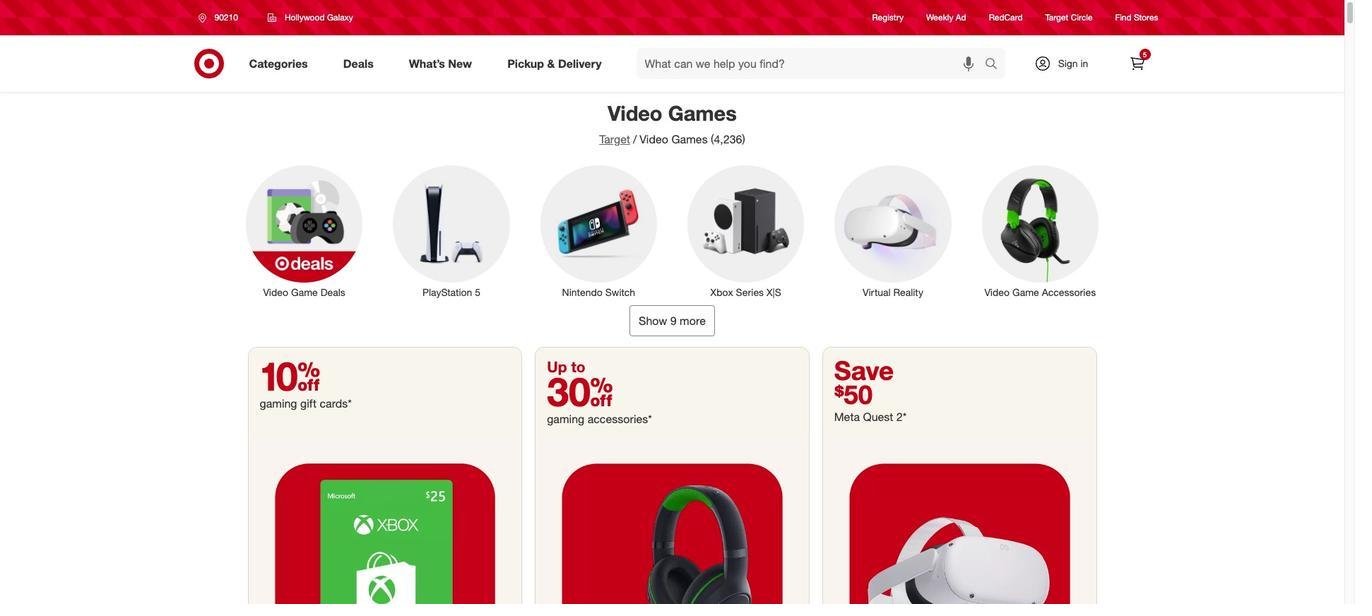 Task type: vqa. For each thing, say whether or not it's contained in the screenshot.
Deals link
yes



Task type: locate. For each thing, give the bounding box(es) containing it.
video for video games target / video games (4,236)
[[608, 100, 663, 126]]

2 game from the left
[[1013, 286, 1040, 298]]

registry
[[873, 12, 904, 23]]

0 horizontal spatial game
[[291, 286, 318, 298]]

What can we help you find? suggestions appear below search field
[[637, 48, 989, 79]]

video game accessories
[[985, 286, 1097, 298]]

weekly ad
[[927, 12, 967, 23]]

registry link
[[873, 12, 904, 24]]

1 game from the left
[[291, 286, 318, 298]]

find
[[1116, 12, 1132, 23]]

5 inside playstation 5 link
[[475, 286, 481, 298]]

gaming down up to
[[547, 412, 585, 426]]

&
[[548, 56, 555, 70]]

5
[[1144, 50, 1148, 59], [475, 286, 481, 298]]

gaming left the gift
[[260, 396, 297, 410]]

games left '(4,236)'
[[672, 132, 708, 146]]

nintendo switch link
[[531, 163, 667, 299]]

hollywood galaxy
[[285, 12, 353, 23]]

5 inside 5 link
[[1144, 50, 1148, 59]]

pickup & delivery link
[[496, 48, 620, 79]]

30
[[547, 367, 613, 415]]

save
[[835, 355, 894, 386]]

accessories
[[1042, 286, 1097, 298]]

1 horizontal spatial target
[[1046, 12, 1069, 23]]

target left circle
[[1046, 12, 1069, 23]]

what's new
[[409, 56, 472, 70]]

playstation 5
[[423, 286, 481, 298]]

gaming
[[260, 396, 297, 410], [547, 412, 585, 426]]

sign in
[[1059, 57, 1089, 69]]

xbox series x|s link
[[678, 163, 814, 299]]

0 horizontal spatial 5
[[475, 286, 481, 298]]

weekly ad link
[[927, 12, 967, 24]]

sign in link
[[1023, 48, 1111, 79]]

target left '/'
[[600, 132, 631, 146]]

1 vertical spatial 5
[[475, 286, 481, 298]]

game inside video game accessories 'link'
[[1013, 286, 1040, 298]]

video games target / video games (4,236)
[[600, 100, 746, 146]]

90210 button
[[189, 5, 253, 30]]

9
[[671, 314, 677, 328]]

video inside 'link'
[[985, 286, 1010, 298]]

2*
[[897, 410, 907, 424]]

deals
[[343, 56, 374, 70], [321, 286, 346, 298]]

new
[[448, 56, 472, 70]]

what's
[[409, 56, 445, 70]]

0 horizontal spatial target
[[600, 132, 631, 146]]

weekly
[[927, 12, 954, 23]]

virtual
[[863, 286, 891, 298]]

gift
[[300, 396, 317, 410]]

find stores link
[[1116, 12, 1159, 24]]

target
[[1046, 12, 1069, 23], [600, 132, 631, 146]]

show 9 more
[[639, 314, 706, 328]]

10
[[260, 352, 320, 400]]

to
[[571, 357, 586, 376]]

circle
[[1071, 12, 1093, 23]]

target circle
[[1046, 12, 1093, 23]]

xbox
[[711, 286, 734, 298]]

virtual reality
[[863, 286, 924, 298]]

nintendo switch
[[562, 286, 636, 298]]

game for deals
[[291, 286, 318, 298]]

video
[[608, 100, 663, 126], [640, 132, 669, 146], [263, 286, 289, 298], [985, 286, 1010, 298]]

5 right playstation
[[475, 286, 481, 298]]

video for video game accessories
[[985, 286, 1010, 298]]

5 link
[[1122, 48, 1153, 79]]

0 horizontal spatial gaming
[[260, 396, 297, 410]]

categories link
[[237, 48, 326, 79]]

target circle link
[[1046, 12, 1093, 24]]

0 vertical spatial gaming
[[260, 396, 297, 410]]

1 horizontal spatial game
[[1013, 286, 1040, 298]]

5 down "stores"
[[1144, 50, 1148, 59]]

1 vertical spatial target
[[600, 132, 631, 146]]

hollywood galaxy button
[[259, 5, 363, 30]]

0 vertical spatial 5
[[1144, 50, 1148, 59]]

1 horizontal spatial 5
[[1144, 50, 1148, 59]]

up
[[547, 357, 567, 376]]

series
[[736, 286, 764, 298]]

games up '(4,236)'
[[668, 100, 737, 126]]

stores
[[1135, 12, 1159, 23]]

1 vertical spatial gaming
[[547, 412, 585, 426]]

game inside video game deals link
[[291, 286, 318, 298]]

reality
[[894, 286, 924, 298]]

pickup & delivery
[[508, 56, 602, 70]]

game
[[291, 286, 318, 298], [1013, 286, 1040, 298]]

target link
[[600, 132, 631, 146]]

games
[[668, 100, 737, 126], [672, 132, 708, 146]]

search
[[979, 58, 1013, 72]]

1 vertical spatial deals
[[321, 286, 346, 298]]

playstation
[[423, 286, 473, 298]]

video game accessories link
[[973, 163, 1109, 299]]



Task type: describe. For each thing, give the bounding box(es) containing it.
meta quest 2*
[[835, 410, 907, 424]]

0 vertical spatial games
[[668, 100, 737, 126]]

xbox series x|s
[[711, 286, 782, 298]]

redcard link
[[989, 12, 1023, 24]]

0 vertical spatial target
[[1046, 12, 1069, 23]]

$50
[[835, 379, 873, 410]]

show 9 more button
[[630, 305, 715, 336]]

cards*
[[320, 396, 352, 410]]

up to
[[547, 357, 586, 376]]

pickup
[[508, 56, 544, 70]]

search button
[[979, 48, 1013, 82]]

1 horizontal spatial gaming
[[547, 412, 585, 426]]

90210
[[215, 12, 238, 23]]

ad
[[956, 12, 967, 23]]

redcard
[[989, 12, 1023, 23]]

1 vertical spatial games
[[672, 132, 708, 146]]

quest
[[863, 410, 894, 424]]

more
[[680, 314, 706, 328]]

game for accessories
[[1013, 286, 1040, 298]]

galaxy
[[327, 12, 353, 23]]

video for video game deals
[[263, 286, 289, 298]]

categories
[[249, 56, 308, 70]]

switch
[[606, 286, 636, 298]]

hollywood
[[285, 12, 325, 23]]

video game deals link
[[236, 163, 372, 299]]

0 vertical spatial deals
[[343, 56, 374, 70]]

video game deals
[[263, 286, 346, 298]]

/
[[633, 132, 637, 146]]

target inside the video games target / video games (4,236)
[[600, 132, 631, 146]]

gaming accessories*
[[547, 412, 652, 426]]

in
[[1081, 57, 1089, 69]]

(4,236)
[[711, 132, 746, 146]]

x|s
[[767, 286, 782, 298]]

nintendo
[[562, 286, 603, 298]]

what's new link
[[397, 48, 490, 79]]

playstation 5 link
[[384, 163, 520, 299]]

accessories*
[[588, 412, 652, 426]]

delivery
[[558, 56, 602, 70]]

10 gaming gift cards*
[[260, 352, 352, 410]]

show
[[639, 314, 668, 328]]

find stores
[[1116, 12, 1159, 23]]

sign
[[1059, 57, 1078, 69]]

deals link
[[331, 48, 391, 79]]

meta
[[835, 410, 860, 424]]

virtual reality link
[[826, 163, 962, 299]]

gaming inside 10 gaming gift cards*
[[260, 396, 297, 410]]



